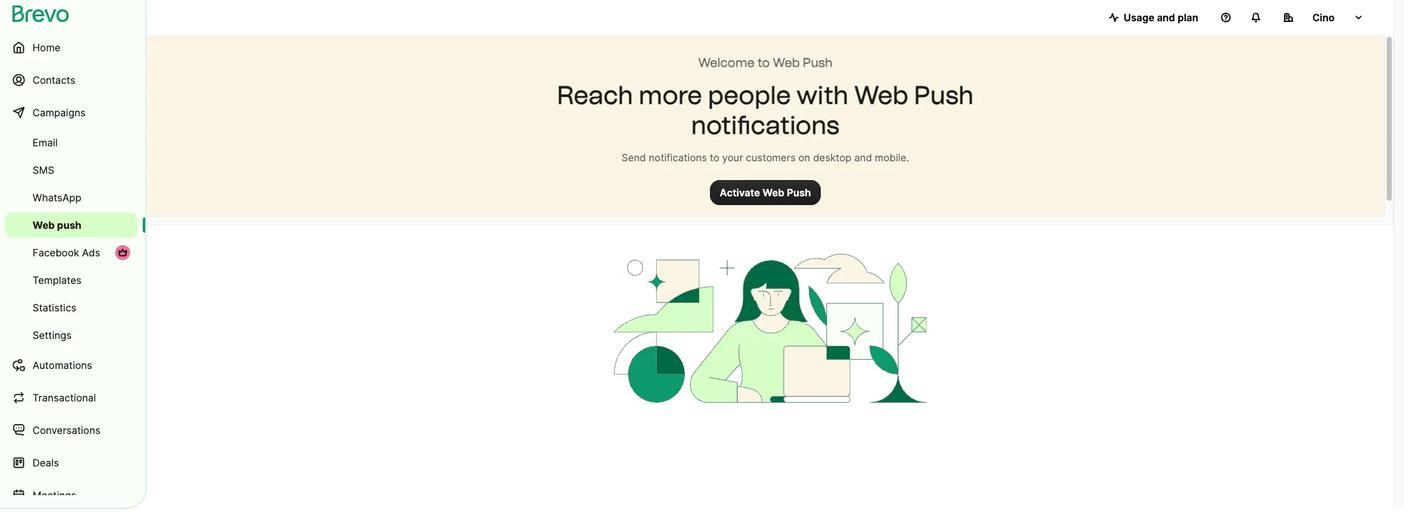 Task type: locate. For each thing, give the bounding box(es) containing it.
web
[[773, 55, 800, 70], [854, 80, 909, 110], [763, 187, 785, 199], [33, 219, 55, 232]]

facebook ads link
[[5, 241, 138, 266]]

to
[[758, 55, 770, 70], [710, 152, 720, 164]]

left___rvooi image
[[118, 248, 128, 258]]

to up people at right
[[758, 55, 770, 70]]

whatsapp
[[33, 192, 81, 204]]

push
[[57, 219, 82, 232]]

web right with
[[854, 80, 909, 110]]

2 vertical spatial push
[[787, 187, 811, 199]]

web push
[[33, 219, 82, 232]]

.
[[907, 152, 909, 164]]

on
[[799, 152, 811, 164]]

and left plan
[[1157, 11, 1176, 24]]

push
[[803, 55, 833, 70], [914, 80, 974, 110], [787, 187, 811, 199]]

desktop
[[813, 152, 852, 164]]

statistics link
[[5, 296, 138, 321]]

meetings
[[33, 490, 76, 502]]

notifications inside reach more people with web push notifications
[[691, 110, 840, 140]]

deals
[[33, 457, 59, 470]]

notifications up send notifications to your customers on desktop and mobile .
[[691, 110, 840, 140]]

1 horizontal spatial and
[[1157, 11, 1176, 24]]

email link
[[5, 130, 138, 155]]

push inside reach more people with web push notifications
[[914, 80, 974, 110]]

and left mobile
[[855, 152, 872, 164]]

facebook
[[33, 247, 79, 259]]

notifications
[[691, 110, 840, 140], [649, 152, 707, 164]]

settings
[[33, 329, 72, 342]]

web right "activate"
[[763, 187, 785, 199]]

activate web push
[[720, 187, 811, 199]]

0 vertical spatial notifications
[[691, 110, 840, 140]]

automations link
[[5, 351, 138, 381]]

meetings link
[[5, 481, 138, 510]]

0 vertical spatial and
[[1157, 11, 1176, 24]]

reach
[[557, 80, 633, 110]]

send notifications to your customers on desktop and mobile .
[[622, 152, 909, 164]]

1 vertical spatial to
[[710, 152, 720, 164]]

your
[[722, 152, 743, 164]]

usage and plan
[[1124, 11, 1199, 24]]

sms
[[33, 164, 54, 177]]

web push link
[[5, 213, 138, 238]]

notifications right send
[[649, 152, 707, 164]]

1 horizontal spatial to
[[758, 55, 770, 70]]

contacts link
[[5, 65, 138, 95]]

1 vertical spatial push
[[914, 80, 974, 110]]

people
[[708, 80, 791, 110]]

to left your
[[710, 152, 720, 164]]

facebook ads
[[33, 247, 100, 259]]

home
[[33, 41, 61, 54]]

0 vertical spatial to
[[758, 55, 770, 70]]

and
[[1157, 11, 1176, 24], [855, 152, 872, 164]]

1 vertical spatial and
[[855, 152, 872, 164]]



Task type: describe. For each thing, give the bounding box(es) containing it.
deals link
[[5, 448, 138, 479]]

web inside "button"
[[763, 187, 785, 199]]

welcome to web push
[[698, 55, 833, 70]]

conversations link
[[5, 416, 138, 446]]

transactional link
[[5, 383, 138, 413]]

and inside usage and plan button
[[1157, 11, 1176, 24]]

send
[[622, 152, 646, 164]]

activate
[[720, 187, 760, 199]]

templates link
[[5, 268, 138, 293]]

templates
[[33, 274, 82, 287]]

web inside reach more people with web push notifications
[[854, 80, 909, 110]]

web left push
[[33, 219, 55, 232]]

contacts
[[33, 74, 75, 86]]

0 vertical spatial push
[[803, 55, 833, 70]]

settings link
[[5, 323, 138, 348]]

cino
[[1313, 11, 1335, 24]]

transactional
[[33, 392, 96, 405]]

usage
[[1124, 11, 1155, 24]]

0 horizontal spatial and
[[855, 152, 872, 164]]

cino button
[[1274, 5, 1374, 30]]

campaigns
[[33, 106, 86, 119]]

email
[[33, 137, 58, 149]]

home link
[[5, 33, 138, 63]]

1 vertical spatial notifications
[[649, 152, 707, 164]]

campaigns link
[[5, 98, 138, 128]]

web up with
[[773, 55, 800, 70]]

automations
[[33, 360, 92, 372]]

conversations
[[33, 425, 100, 437]]

whatsapp link
[[5, 185, 138, 210]]

activate web push button
[[710, 180, 821, 205]]

push inside the activate web push "button"
[[787, 187, 811, 199]]

reach more people with web push notifications
[[557, 80, 974, 140]]

statistics
[[33, 302, 76, 314]]

sms link
[[5, 158, 138, 183]]

customers
[[746, 152, 796, 164]]

0 horizontal spatial to
[[710, 152, 720, 164]]

with
[[797, 80, 849, 110]]

mobile
[[875, 152, 907, 164]]

plan
[[1178, 11, 1199, 24]]

usage and plan button
[[1099, 5, 1209, 30]]

welcome
[[698, 55, 755, 70]]

more
[[639, 80, 703, 110]]

ads
[[82, 247, 100, 259]]



Task type: vqa. For each thing, say whether or not it's contained in the screenshot.
1st this from the top
no



